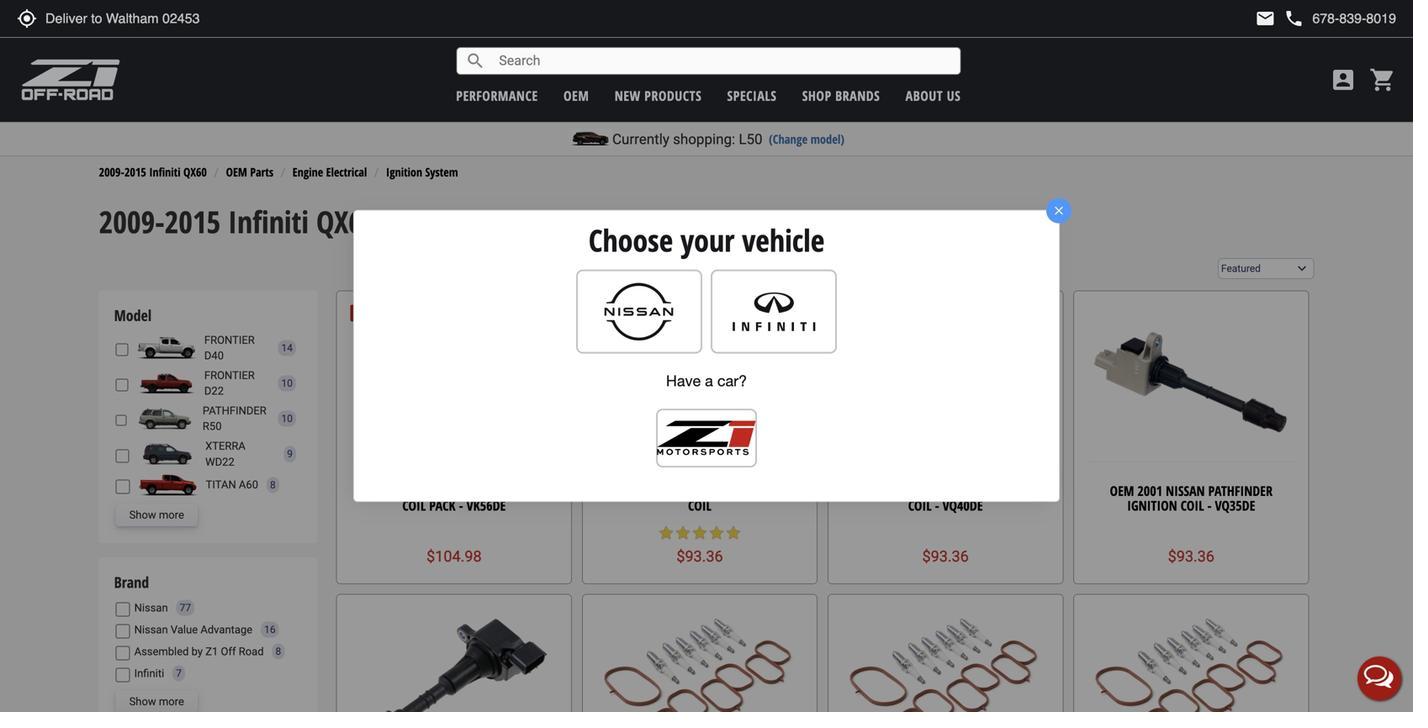Task type: describe. For each thing, give the bounding box(es) containing it.
by
[[192, 646, 203, 658]]

currently
[[613, 131, 670, 148]]

phone
[[1285, 8, 1305, 29]]

phone link
[[1285, 8, 1397, 29]]

oem for oem 2001 nissan pathfinder ignition coil - vq35de
[[1110, 482, 1135, 500]]

assembled by z1 off road
[[134, 646, 264, 658]]

parts
[[250, 164, 274, 180]]

1 star from the left
[[658, 525, 675, 542]]

show for model
[[129, 509, 156, 522]]

wd22
[[205, 456, 235, 469]]

4 star from the left
[[709, 525, 725, 542]]

oem for oem link on the left top of page
[[564, 87, 589, 105]]

pathfinder
[[1209, 482, 1273, 500]]

new products link
[[615, 87, 702, 105]]

nissan up assembled
[[134, 624, 168, 636]]

2015 for 2009-2015 infiniti qx60 ignition system
[[165, 201, 221, 242]]

ignition system
[[386, 164, 458, 180]]

5 star from the left
[[725, 525, 742, 542]]

qx60 for 2009-2015 infiniti qx60
[[184, 164, 207, 180]]

16
[[264, 624, 276, 636]]

d22
[[204, 385, 224, 398]]

choose
[[589, 220, 673, 261]]

'06
[[405, 482, 421, 500]]

ignition right electrical
[[386, 164, 422, 180]]

pathfinder
[[203, 405, 267, 417]]

$93.36 inside star star star star star $93.36
[[677, 548, 723, 566]]

ignition system link
[[386, 164, 458, 180]]

frontier d22
[[204, 369, 255, 398]]

2 vertical spatial infiniti
[[134, 668, 164, 680]]

model
[[114, 305, 152, 326]]

about
[[906, 87, 944, 105]]

shopping_cart
[[1370, 66, 1397, 93]]

nissan inside oem '05+ nissan frontier ignition coil - vq40de
[[899, 482, 938, 500]]

have a car?
[[666, 373, 747, 390]]

a60
[[239, 479, 258, 491]]

7
[[176, 668, 182, 680]]

about us
[[906, 87, 961, 105]]

oem parts link
[[226, 164, 274, 180]]

z1
[[206, 646, 218, 658]]

oem link
[[564, 87, 589, 105]]

performance link
[[456, 87, 538, 105]]

frontier
[[941, 482, 992, 500]]

nissan xterra wd22 2000 2001 2002 2003 2004 ka24de vg33e 2.4l 3.3l se xe z1 off-road image
[[134, 444, 201, 466]]

choose your vehicle
[[589, 220, 825, 261]]

assembled
[[134, 646, 189, 658]]

pathfinder r50
[[203, 405, 267, 433]]

car?
[[718, 373, 747, 390]]

about us link
[[906, 87, 961, 105]]

oem for oem parts
[[226, 164, 247, 180]]

2015 for 2009-2015 infiniti qx60
[[124, 164, 146, 180]]

engine
[[293, 164, 323, 180]]

0 vertical spatial z1 motorsports logo image
[[21, 59, 121, 101]]

3 star from the left
[[692, 525, 709, 542]]

show more for model
[[129, 509, 184, 522]]

shop brands link
[[803, 87, 880, 105]]

'15
[[647, 482, 663, 500]]

more for model
[[159, 509, 184, 522]]

frontier d40
[[204, 334, 255, 362]]

xterra wd22
[[205, 440, 246, 469]]

new
[[615, 87, 641, 105]]

nissan inside the oem '05-'15 nissan xterra ignition coil
[[666, 482, 705, 500]]

1 vertical spatial system
[[485, 201, 569, 242]]

titan a60
[[206, 479, 258, 491]]

have
[[666, 373, 701, 390]]

off
[[221, 646, 236, 658]]

'05-
[[627, 482, 647, 500]]

us
[[947, 87, 961, 105]]

77
[[180, 603, 191, 614]]

xterra
[[205, 440, 246, 453]]

$104.98
[[427, 548, 482, 566]]

more for brand
[[159, 696, 184, 708]]

ignition inside the oem '04-'06 nissan titan ignition coil pack - vk56de
[[501, 482, 551, 500]]

show more for brand
[[129, 696, 184, 708]]

products
[[645, 87, 702, 105]]

2009-2015 infiniti qx60 ignition system
[[99, 201, 569, 242]]

star star star star star $93.36
[[658, 525, 742, 566]]

oem for oem '04-'06 nissan titan ignition coil pack - vk56de
[[358, 482, 382, 500]]

account_box
[[1330, 66, 1357, 93]]

2001
[[1138, 482, 1163, 500]]

brand
[[114, 572, 149, 593]]

specials
[[728, 87, 777, 105]]

xterra
[[709, 482, 747, 500]]

1 horizontal spatial z1 motorsports logo image
[[657, 421, 757, 457]]

oem parts
[[226, 164, 274, 180]]

r50
[[203, 420, 222, 433]]

nissan value advantage
[[134, 624, 253, 636]]

value
[[171, 624, 198, 636]]

nissan frontier d22 1998 1999 2000 2001 2002 2003 2004 ka24de vg33e 2.4l 3.3l sc se xe z1 off-road image
[[133, 373, 200, 395]]

oem for oem '05+ nissan frontier ignition coil - vq40de
[[846, 482, 870, 500]]

oem '05+ nissan frontier ignition coil - vq40de
[[846, 482, 1046, 515]]

specials link
[[728, 87, 777, 105]]

currently shopping: l50 (change model)
[[613, 131, 845, 148]]



Task type: locate. For each thing, give the bounding box(es) containing it.
- for oem 2001 nissan pathfinder ignition coil - vq35de
[[1208, 497, 1212, 515]]

infiniti for 2009-2015 infiniti qx60 ignition system
[[228, 201, 309, 242]]

show down assembled
[[129, 696, 156, 708]]

$93.36 down oem 2001 nissan pathfinder ignition coil - vq35de on the right bottom of page
[[1169, 548, 1215, 566]]

show for brand
[[129, 696, 156, 708]]

1 more from the top
[[159, 509, 184, 522]]

oem '05-'15 nissan xterra ignition coil
[[599, 482, 801, 515]]

ignition down ignition system link
[[384, 201, 477, 242]]

z1 motorsports logo image down my_location on the left
[[21, 59, 121, 101]]

pack
[[429, 497, 456, 515]]

ignition inside the oem '05-'15 nissan xterra ignition coil
[[751, 482, 801, 500]]

2 coil from the left
[[688, 497, 712, 515]]

z1 motorsports logo image up xterra
[[657, 421, 757, 457]]

2 show more from the top
[[129, 696, 184, 708]]

nissan inside the oem '04-'06 nissan titan ignition coil pack - vk56de
[[424, 482, 464, 500]]

1 horizontal spatial 2015
[[165, 201, 221, 242]]

shopping_cart link
[[1366, 66, 1397, 93]]

2 $93.36 from the left
[[923, 548, 969, 566]]

0 horizontal spatial z1 motorsports logo image
[[21, 59, 121, 101]]

oem left '05-
[[599, 482, 624, 500]]

-
[[459, 497, 463, 515], [935, 497, 940, 515], [1208, 497, 1212, 515]]

coil up star star star star star $93.36
[[688, 497, 712, 515]]

1 vertical spatial show more button
[[116, 691, 198, 713]]

oem left '05+
[[846, 482, 870, 500]]

9
[[287, 449, 293, 460]]

mail phone
[[1256, 8, 1305, 29]]

nissan
[[424, 482, 464, 500], [666, 482, 705, 500], [899, 482, 938, 500], [1166, 482, 1206, 500], [134, 602, 168, 615], [134, 624, 168, 636]]

oem left '04- at the bottom left
[[358, 482, 382, 500]]

- inside oem 2001 nissan pathfinder ignition coil - vq35de
[[1208, 497, 1212, 515]]

my_location
[[17, 8, 37, 29]]

nissan right '2001'
[[1166, 482, 1206, 500]]

1 horizontal spatial -
[[935, 497, 940, 515]]

1 vertical spatial 10
[[282, 413, 293, 425]]

8 right a60 in the left of the page
[[270, 479, 276, 491]]

0 horizontal spatial qx60
[[184, 164, 207, 180]]

oem inside the oem '05-'15 nissan xterra ignition coil
[[599, 482, 624, 500]]

2009-2015 infiniti qx60 link
[[99, 164, 207, 180]]

0 vertical spatial 10
[[282, 378, 293, 390]]

1 $93.36 from the left
[[677, 548, 723, 566]]

1 vertical spatial show more
[[129, 696, 184, 708]]

0 horizontal spatial -
[[459, 497, 463, 515]]

frontier up d40 at the left of the page
[[204, 334, 255, 347]]

2 10 from the top
[[282, 413, 293, 425]]

a
[[705, 373, 713, 390]]

2009- for 2009-2015 infiniti qx60 ignition system
[[99, 201, 165, 242]]

0 horizontal spatial $93.36
[[677, 548, 723, 566]]

qx60 for 2009-2015 infiniti qx60 ignition system
[[316, 201, 377, 242]]

mail link
[[1256, 8, 1276, 29]]

1 vertical spatial more
[[159, 696, 184, 708]]

show more button for model
[[116, 505, 198, 527]]

2 horizontal spatial -
[[1208, 497, 1212, 515]]

advantage
[[201, 624, 253, 636]]

0 vertical spatial frontier
[[204, 334, 255, 347]]

coil inside oem '05+ nissan frontier ignition coil - vq40de
[[909, 497, 932, 515]]

coil right '05+
[[909, 497, 932, 515]]

frontier
[[204, 334, 255, 347], [204, 369, 255, 382]]

shopping:
[[673, 131, 736, 148]]

1 - from the left
[[459, 497, 463, 515]]

8 down 16
[[276, 646, 281, 658]]

ignition left vq35de in the right bottom of the page
[[1128, 497, 1178, 515]]

d40
[[204, 350, 224, 362]]

1 horizontal spatial $93.36
[[923, 548, 969, 566]]

show more down the nissan titan a60 2004 2005 2006 2007 2008 2009 2010 2011 2012 2013 2014 2015 vk56de 5.6l s se sv sl le xe pro-4x offroad z1 off-road 'image'
[[129, 509, 184, 522]]

oem left parts
[[226, 164, 247, 180]]

1 2009- from the top
[[99, 164, 125, 180]]

electrical
[[326, 164, 367, 180]]

- left the vq40de
[[935, 497, 940, 515]]

2 horizontal spatial $93.36
[[1169, 548, 1215, 566]]

infiniti for 2009-2015 infiniti qx60
[[149, 164, 181, 180]]

(change model) link
[[769, 131, 845, 147]]

coil left vq35de in the right bottom of the page
[[1181, 497, 1205, 515]]

ignition
[[386, 164, 422, 180], [384, 201, 477, 242], [501, 482, 551, 500], [751, 482, 801, 500], [996, 482, 1046, 500], [1128, 497, 1178, 515]]

2 - from the left
[[935, 497, 940, 515]]

performance
[[456, 87, 538, 105]]

- left vq35de in the right bottom of the page
[[1208, 497, 1212, 515]]

10 for pathfinder
[[282, 413, 293, 425]]

$93.36
[[677, 548, 723, 566], [923, 548, 969, 566], [1169, 548, 1215, 566]]

0 vertical spatial qx60
[[184, 164, 207, 180]]

nissan right '15
[[666, 482, 705, 500]]

14
[[282, 342, 293, 354]]

brands
[[836, 87, 880, 105]]

more down 7
[[159, 696, 184, 708]]

oem left '2001'
[[1110, 482, 1135, 500]]

0 vertical spatial system
[[425, 164, 458, 180]]

oem 2001 nissan pathfinder ignition coil - vq35de
[[1110, 482, 1273, 515]]

infiniti
[[149, 164, 181, 180], [228, 201, 309, 242], [134, 668, 164, 680]]

frontier for d40
[[204, 334, 255, 347]]

oem '04-'06 nissan titan ignition coil pack - vk56de
[[358, 482, 551, 515]]

1 coil from the left
[[403, 497, 426, 515]]

1 show from the top
[[129, 509, 156, 522]]

vq35de
[[1216, 497, 1256, 515]]

nissan down brand
[[134, 602, 168, 615]]

10 for frontier
[[282, 378, 293, 390]]

- inside the oem '04-'06 nissan titan ignition coil pack - vk56de
[[459, 497, 463, 515]]

'05+
[[874, 482, 896, 500]]

qx60 left oem parts
[[184, 164, 207, 180]]

engine electrical
[[293, 164, 367, 180]]

3 coil from the left
[[909, 497, 932, 515]]

ignition inside oem 2001 nissan pathfinder ignition coil - vq35de
[[1128, 497, 1178, 515]]

mail
[[1256, 8, 1276, 29]]

3 - from the left
[[1208, 497, 1212, 515]]

infinti logo image
[[721, 279, 827, 345]]

1 vertical spatial show
[[129, 696, 156, 708]]

nissan inside oem 2001 nissan pathfinder ignition coil - vq35de
[[1166, 482, 1206, 500]]

oem left new
[[564, 87, 589, 105]]

ignition inside oem '05+ nissan frontier ignition coil - vq40de
[[996, 482, 1046, 500]]

- right the pack
[[459, 497, 463, 515]]

l50
[[739, 131, 763, 148]]

titan
[[467, 482, 498, 500]]

more down the nissan titan a60 2004 2005 2006 2007 2008 2009 2010 2011 2012 2013 2014 2015 vk56de 5.6l s se sv sl le xe pro-4x offroad z1 off-road 'image'
[[159, 509, 184, 522]]

coil left the pack
[[403, 497, 426, 515]]

8
[[270, 479, 276, 491], [276, 646, 281, 658]]

nissan pathfinder r50 1996 1997 1998 1999 2000 2001 2002 2003 2004  z1 off-road image
[[131, 408, 199, 430]]

model)
[[811, 131, 845, 147]]

None checkbox
[[116, 414, 127, 428], [116, 449, 130, 463], [116, 603, 130, 617], [116, 625, 130, 639], [116, 647, 130, 661], [116, 414, 127, 428], [116, 449, 130, 463], [116, 603, 130, 617], [116, 625, 130, 639], [116, 647, 130, 661]]

1 vertical spatial 8
[[276, 646, 281, 658]]

1 frontier from the top
[[204, 334, 255, 347]]

1 vertical spatial z1 motorsports logo image
[[657, 421, 757, 457]]

ignition right xterra
[[751, 482, 801, 500]]

show
[[129, 509, 156, 522], [129, 696, 156, 708]]

1 vertical spatial 2009-
[[99, 201, 165, 242]]

2009-
[[99, 164, 125, 180], [99, 201, 165, 242]]

nissan right '06
[[424, 482, 464, 500]]

10 up 9
[[282, 413, 293, 425]]

oem inside oem 2001 nissan pathfinder ignition coil - vq35de
[[1110, 482, 1135, 500]]

1 vertical spatial 2015
[[165, 201, 221, 242]]

vq40de
[[943, 497, 983, 515]]

nissan logo image
[[587, 279, 693, 345]]

road
[[239, 646, 264, 658]]

2009-2015 infiniti qx60
[[99, 164, 207, 180]]

0 horizontal spatial 2015
[[124, 164, 146, 180]]

1 show more from the top
[[129, 509, 184, 522]]

star
[[658, 525, 675, 542], [675, 525, 692, 542], [692, 525, 709, 542], [709, 525, 725, 542], [725, 525, 742, 542]]

ignition right frontier
[[996, 482, 1046, 500]]

oem inside oem '05+ nissan frontier ignition coil - vq40de
[[846, 482, 870, 500]]

3 $93.36 from the left
[[1169, 548, 1215, 566]]

shop brands
[[803, 87, 880, 105]]

oem
[[564, 87, 589, 105], [226, 164, 247, 180], [358, 482, 382, 500], [599, 482, 624, 500], [846, 482, 870, 500], [1110, 482, 1135, 500]]

$93.36 down the oem '05-'15 nissan xterra ignition coil
[[677, 548, 723, 566]]

frontier for d22
[[204, 369, 255, 382]]

show more button down the nissan titan a60 2004 2005 2006 2007 2008 2009 2010 2011 2012 2013 2014 2015 vk56de 5.6l s se sv sl le xe pro-4x offroad z1 off-road 'image'
[[116, 505, 198, 527]]

2009- for 2009-2015 infiniti qx60
[[99, 164, 125, 180]]

show down the nissan titan a60 2004 2005 2006 2007 2008 2009 2010 2011 2012 2013 2014 2015 vk56de 5.6l s se sv sl le xe pro-4x offroad z1 off-road 'image'
[[129, 509, 156, 522]]

show more button down 7
[[116, 691, 198, 713]]

1 vertical spatial frontier
[[204, 369, 255, 382]]

0 vertical spatial 2015
[[124, 164, 146, 180]]

coil inside oem 2001 nissan pathfinder ignition coil - vq35de
[[1181, 497, 1205, 515]]

1 10 from the top
[[282, 378, 293, 390]]

None checkbox
[[116, 343, 129, 357], [116, 378, 129, 393], [116, 480, 130, 494], [116, 669, 130, 683], [116, 343, 129, 357], [116, 378, 129, 393], [116, 480, 130, 494], [116, 669, 130, 683]]

coil inside the oem '05-'15 nissan xterra ignition coil
[[688, 497, 712, 515]]

qx60 down electrical
[[316, 201, 377, 242]]

search
[[466, 51, 486, 71]]

nissan frontier d40 2005 2006 2007 2008 2009 2010 2011 2012 2013 2014 2015 2016 2017 2018 2019 2020 2021 vq40de vq38dd qr25de 4.0l 3.8l 2.5l s se sl sv le xe pro-4x offroad z1 off-road image
[[133, 337, 200, 359]]

0 vertical spatial show more
[[129, 509, 184, 522]]

1 vertical spatial infiniti
[[228, 201, 309, 242]]

(change
[[769, 131, 808, 147]]

oem for oem '05-'15 nissan xterra ignition coil
[[599, 482, 624, 500]]

vk56de
[[467, 497, 506, 515]]

0 vertical spatial 8
[[270, 479, 276, 491]]

account_box link
[[1326, 66, 1362, 93]]

nissan titan a60 2004 2005 2006 2007 2008 2009 2010 2011 2012 2013 2014 2015 vk56de 5.6l s se sv sl le xe pro-4x offroad z1 off-road image
[[134, 474, 202, 496]]

z1 motorsports logo image
[[21, 59, 121, 101], [657, 421, 757, 457]]

2 show more button from the top
[[116, 691, 198, 713]]

new products
[[615, 87, 702, 105]]

0 vertical spatial more
[[159, 509, 184, 522]]

vehicle
[[742, 220, 825, 261]]

show more down 7
[[129, 696, 184, 708]]

10 down 14 on the left of the page
[[282, 378, 293, 390]]

system
[[425, 164, 458, 180], [485, 201, 569, 242]]

engine electrical link
[[293, 164, 367, 180]]

coil inside the oem '04-'06 nissan titan ignition coil pack - vk56de
[[403, 497, 426, 515]]

1 horizontal spatial qx60
[[316, 201, 377, 242]]

show more button for brand
[[116, 691, 198, 713]]

2 show from the top
[[129, 696, 156, 708]]

nissan right '05+
[[899, 482, 938, 500]]

4 coil from the left
[[1181, 497, 1205, 515]]

Search search field
[[486, 48, 960, 74]]

0 vertical spatial show more button
[[116, 505, 198, 527]]

0 vertical spatial infiniti
[[149, 164, 181, 180]]

- for oem '05+ nissan frontier ignition coil - vq40de
[[935, 497, 940, 515]]

10
[[282, 378, 293, 390], [282, 413, 293, 425]]

2 frontier from the top
[[204, 369, 255, 382]]

1 vertical spatial qx60
[[316, 201, 377, 242]]

shop
[[803, 87, 832, 105]]

frontier up d22
[[204, 369, 255, 382]]

2 star from the left
[[675, 525, 692, 542]]

1 horizontal spatial system
[[485, 201, 569, 242]]

0 horizontal spatial system
[[425, 164, 458, 180]]

'04-
[[385, 482, 405, 500]]

0 vertical spatial 2009-
[[99, 164, 125, 180]]

your
[[681, 220, 735, 261]]

oem inside the oem '04-'06 nissan titan ignition coil pack - vk56de
[[358, 482, 382, 500]]

coil
[[403, 497, 426, 515], [688, 497, 712, 515], [909, 497, 932, 515], [1181, 497, 1205, 515]]

more
[[159, 509, 184, 522], [159, 696, 184, 708]]

- inside oem '05+ nissan frontier ignition coil - vq40de
[[935, 497, 940, 515]]

1 show more button from the top
[[116, 505, 198, 527]]

0 vertical spatial show
[[129, 509, 156, 522]]

2 2009- from the top
[[99, 201, 165, 242]]

ignition right titan
[[501, 482, 551, 500]]

titan
[[206, 479, 236, 491]]

2 more from the top
[[159, 696, 184, 708]]

$93.36 down the vq40de
[[923, 548, 969, 566]]



Task type: vqa. For each thing, say whether or not it's contained in the screenshot.
top Show
yes



